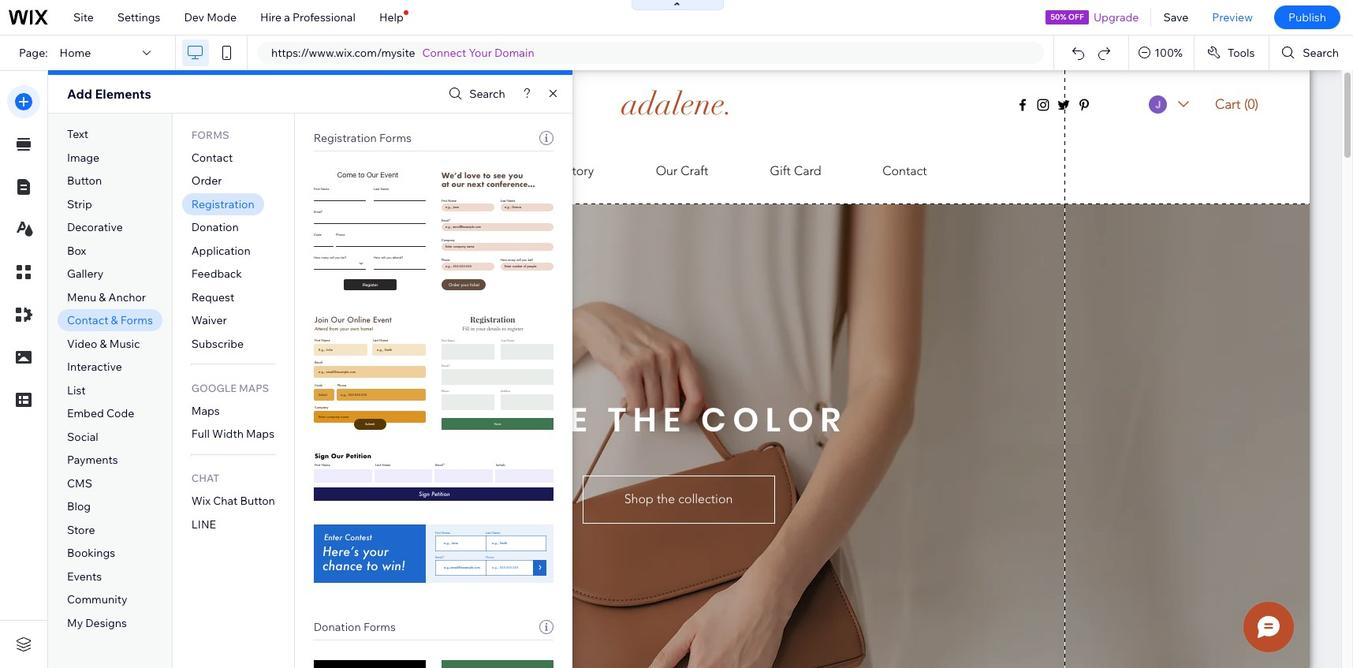 Task type: vqa. For each thing, say whether or not it's contained in the screenshot.
Box
yes



Task type: locate. For each thing, give the bounding box(es) containing it.
button
[[67, 174, 102, 188], [240, 494, 275, 508]]

1 horizontal spatial registration
[[314, 131, 377, 145]]

2 vertical spatial maps
[[246, 427, 275, 441]]

1 vertical spatial button
[[240, 494, 275, 508]]

search button
[[1270, 35, 1354, 70], [445, 82, 506, 105]]

line
[[192, 517, 216, 532]]

feedback
[[192, 267, 242, 281]]

contact & forms
[[67, 313, 153, 328]]

0 horizontal spatial search button
[[445, 82, 506, 105]]

&
[[99, 290, 106, 304], [111, 313, 118, 328], [100, 337, 107, 351]]

0 vertical spatial maps
[[239, 382, 269, 394]]

full
[[192, 427, 210, 441]]

hire
[[260, 10, 282, 24]]

decorative
[[67, 220, 123, 234]]

list
[[67, 383, 86, 397]]

0 horizontal spatial search
[[470, 87, 506, 101]]

application
[[192, 244, 251, 258]]

1 horizontal spatial search
[[1303, 46, 1339, 60]]

elements
[[95, 86, 151, 102]]

0 horizontal spatial donation
[[192, 220, 239, 234]]

maps
[[239, 382, 269, 394], [192, 404, 220, 418], [246, 427, 275, 441]]

home
[[60, 46, 91, 60]]

google
[[192, 382, 237, 394]]

add elements
[[67, 86, 151, 102]]

1 vertical spatial registration
[[192, 197, 255, 211]]

store
[[67, 523, 95, 537]]

100%
[[1155, 46, 1183, 60]]

anchor
[[109, 290, 146, 304]]

1 vertical spatial &
[[111, 313, 118, 328]]

dev mode
[[184, 10, 237, 24]]

0 horizontal spatial contact
[[67, 313, 108, 328]]

menu
[[67, 290, 96, 304]]

search button down your
[[445, 82, 506, 105]]

donation for donation
[[192, 220, 239, 234]]

1 horizontal spatial donation
[[314, 620, 361, 634]]

save
[[1164, 10, 1189, 24]]

& right menu
[[99, 290, 106, 304]]

chat right wix in the left bottom of the page
[[213, 494, 238, 508]]

embed
[[67, 407, 104, 421]]

google maps
[[192, 382, 269, 394]]

search down your
[[470, 87, 506, 101]]

site
[[73, 10, 94, 24]]

registration for registration forms
[[314, 131, 377, 145]]

maps right width at left
[[246, 427, 275, 441]]

preview button
[[1201, 0, 1265, 35]]

search down the publish
[[1303, 46, 1339, 60]]

1 horizontal spatial search button
[[1270, 35, 1354, 70]]

1 vertical spatial donation
[[314, 620, 361, 634]]

code
[[106, 407, 134, 421]]

maps right google
[[239, 382, 269, 394]]

2 vertical spatial &
[[100, 337, 107, 351]]

maps up full
[[192, 404, 220, 418]]

registration
[[314, 131, 377, 145], [192, 197, 255, 211]]

0 vertical spatial &
[[99, 290, 106, 304]]

donation
[[192, 220, 239, 234], [314, 620, 361, 634]]

https://www.wix.com/mysite connect your domain
[[271, 46, 535, 60]]

help
[[379, 10, 404, 24]]

1 horizontal spatial contact
[[192, 150, 233, 165]]

a
[[284, 10, 290, 24]]

search button down publish button at the right top of the page
[[1270, 35, 1354, 70]]

& for contact
[[111, 313, 118, 328]]

button right wix in the left bottom of the page
[[240, 494, 275, 508]]

& right video
[[100, 337, 107, 351]]

menu & anchor
[[67, 290, 146, 304]]

chat
[[192, 472, 219, 485], [213, 494, 238, 508]]

0 horizontal spatial registration
[[192, 197, 255, 211]]

community
[[67, 593, 127, 607]]

1 vertical spatial contact
[[67, 313, 108, 328]]

0 vertical spatial contact
[[192, 150, 233, 165]]

contact
[[192, 150, 233, 165], [67, 313, 108, 328]]

search
[[1303, 46, 1339, 60], [470, 87, 506, 101]]

interactive
[[67, 360, 122, 374]]

mode
[[207, 10, 237, 24]]

& down menu & anchor
[[111, 313, 118, 328]]

button down image
[[67, 174, 102, 188]]

0 vertical spatial button
[[67, 174, 102, 188]]

0 vertical spatial registration
[[314, 131, 377, 145]]

your
[[469, 46, 492, 60]]

contact up video
[[67, 313, 108, 328]]

video & music
[[67, 337, 140, 351]]

order
[[192, 174, 222, 188]]

add
[[67, 86, 92, 102]]

forms
[[192, 128, 229, 141], [379, 131, 412, 145], [121, 313, 153, 328], [364, 620, 396, 634]]

0 vertical spatial donation
[[192, 220, 239, 234]]

& for video
[[100, 337, 107, 351]]

1 horizontal spatial button
[[240, 494, 275, 508]]

domain
[[495, 46, 535, 60]]

width
[[212, 427, 244, 441]]

chat up wix in the left bottom of the page
[[192, 472, 219, 485]]

publish button
[[1275, 6, 1341, 29]]

contact up order
[[192, 150, 233, 165]]



Task type: describe. For each thing, give the bounding box(es) containing it.
1 vertical spatial search button
[[445, 82, 506, 105]]

request
[[192, 290, 235, 304]]

waiver
[[192, 313, 227, 328]]

0 horizontal spatial button
[[67, 174, 102, 188]]

tools
[[1228, 46, 1255, 60]]

payments
[[67, 453, 118, 467]]

embed code
[[67, 407, 134, 421]]

cms
[[67, 476, 92, 491]]

registration forms
[[314, 131, 412, 145]]

dev
[[184, 10, 204, 24]]

box
[[67, 244, 86, 258]]

settings
[[117, 10, 160, 24]]

text
[[67, 127, 88, 141]]

50%
[[1051, 12, 1067, 22]]

strip
[[67, 197, 92, 211]]

wix
[[192, 494, 211, 508]]

designs
[[85, 616, 127, 630]]

video
[[67, 337, 97, 351]]

https://www.wix.com/mysite
[[271, 46, 415, 60]]

donation forms
[[314, 620, 396, 634]]

gallery
[[67, 267, 104, 281]]

100% button
[[1130, 35, 1194, 70]]

save button
[[1152, 0, 1201, 35]]

social
[[67, 430, 98, 444]]

0 vertical spatial chat
[[192, 472, 219, 485]]

1 vertical spatial search
[[470, 87, 506, 101]]

upgrade
[[1094, 10, 1139, 24]]

preview
[[1213, 10, 1253, 24]]

& for menu
[[99, 290, 106, 304]]

my designs
[[67, 616, 127, 630]]

subscribe
[[192, 337, 244, 351]]

blog
[[67, 500, 91, 514]]

hire a professional
[[260, 10, 356, 24]]

contact for contact
[[192, 150, 233, 165]]

connect
[[422, 46, 466, 60]]

professional
[[293, 10, 356, 24]]

1 vertical spatial chat
[[213, 494, 238, 508]]

wix chat button
[[192, 494, 275, 508]]

my
[[67, 616, 83, 630]]

0 vertical spatial search
[[1303, 46, 1339, 60]]

1 vertical spatial maps
[[192, 404, 220, 418]]

contact for contact & forms
[[67, 313, 108, 328]]

off
[[1069, 12, 1084, 22]]

50% off
[[1051, 12, 1084, 22]]

image
[[67, 150, 100, 165]]

publish
[[1289, 10, 1327, 24]]

donation for donation forms
[[314, 620, 361, 634]]

tools button
[[1195, 35, 1269, 70]]

0 vertical spatial search button
[[1270, 35, 1354, 70]]

full width maps
[[192, 427, 275, 441]]

music
[[109, 337, 140, 351]]

events
[[67, 569, 102, 584]]

bookings
[[67, 546, 115, 560]]

registration for registration
[[192, 197, 255, 211]]



